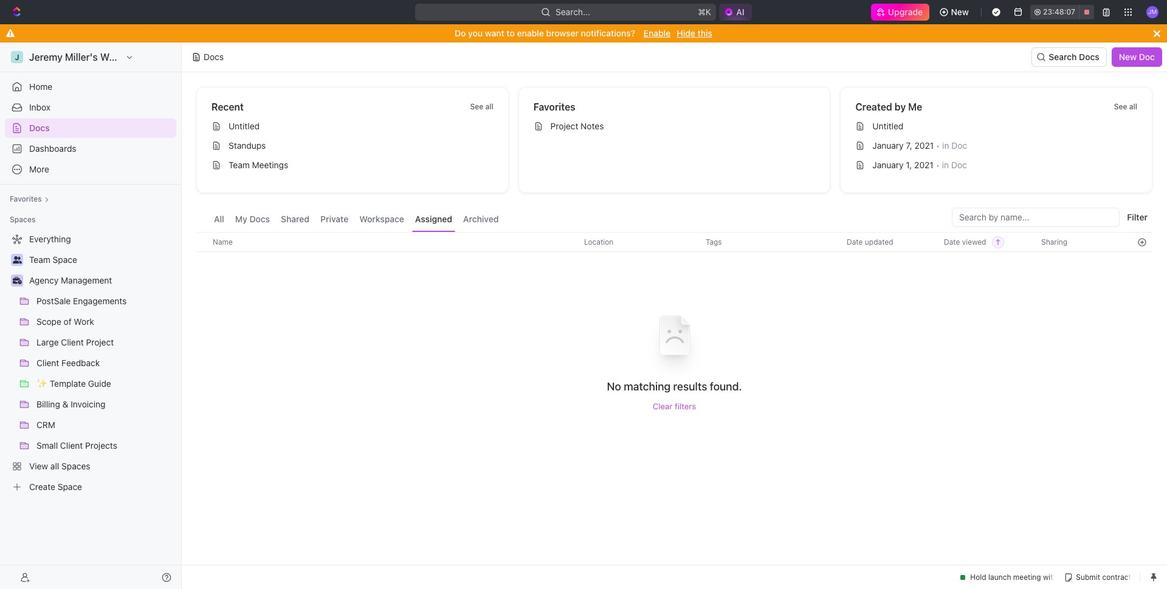 Task type: vqa. For each thing, say whether or not it's contained in the screenshot.
THE 5 associated with Start Date
no



Task type: locate. For each thing, give the bounding box(es) containing it.
spaces down favorites button
[[10, 215, 35, 224]]

1 horizontal spatial all
[[485, 102, 493, 111]]

favorites button
[[5, 192, 54, 207]]

work
[[74, 317, 94, 327]]

me
[[908, 102, 922, 112]]

jm
[[1148, 8, 1157, 15]]

0 vertical spatial client
[[61, 337, 84, 348]]

filter button
[[1122, 208, 1152, 227]]

more
[[29, 164, 49, 174]]

1 horizontal spatial see
[[1114, 102, 1127, 111]]

scope
[[36, 317, 61, 327]]

1 vertical spatial in
[[942, 160, 949, 170]]

2021 right 7,
[[914, 140, 934, 151]]

tree
[[5, 230, 176, 497]]

space
[[53, 255, 77, 265], [58, 482, 82, 492]]

see all for recent
[[470, 102, 493, 111]]

january 1, 2021 • in doc
[[872, 160, 967, 170]]

team inside sidebar navigation
[[29, 255, 50, 265]]

1 see from the left
[[470, 102, 483, 111]]

project inside sidebar navigation
[[86, 337, 114, 348]]

1 vertical spatial space
[[58, 482, 82, 492]]

1 horizontal spatial see all button
[[1109, 100, 1142, 114]]

1 vertical spatial favorites
[[10, 195, 42, 204]]

2 2021 from the top
[[914, 160, 934, 170]]

2 see from the left
[[1114, 102, 1127, 111]]

0 horizontal spatial see all button
[[465, 100, 498, 114]]

1 horizontal spatial spaces
[[61, 461, 90, 472]]

space up the agency management
[[53, 255, 77, 265]]

january left 1,
[[872, 160, 904, 170]]

0 vertical spatial new
[[951, 7, 969, 17]]

docs down inbox
[[29, 123, 50, 133]]

enable
[[644, 28, 671, 38]]

no data image
[[638, 299, 711, 380]]

0 vertical spatial •
[[936, 141, 940, 150]]

client up view all spaces
[[60, 441, 83, 451]]

0 horizontal spatial workspace
[[100, 52, 151, 63]]

2 january from the top
[[872, 160, 904, 170]]

doc up january 1, 2021 • in doc
[[951, 140, 967, 151]]

search...
[[556, 7, 590, 17]]

1,
[[906, 160, 912, 170]]

everything
[[29, 234, 71, 244]]

date left viewed
[[944, 237, 960, 246]]

workspace inside sidebar navigation
[[100, 52, 151, 63]]

1 vertical spatial january
[[872, 160, 904, 170]]

crm
[[36, 420, 55, 430]]

shared
[[281, 214, 309, 224]]

archived button
[[460, 208, 502, 232]]

spaces inside tree
[[61, 461, 90, 472]]

1 january from the top
[[872, 140, 904, 151]]

0 horizontal spatial team
[[29, 255, 50, 265]]

jeremy miller's workspace, , element
[[11, 51, 23, 63]]

docs right search
[[1079, 52, 1099, 62]]

see all for created by me
[[1114, 102, 1137, 111]]

shared button
[[278, 208, 312, 232]]

1 untitled from the left
[[229, 121, 260, 131]]

jeremy
[[29, 52, 63, 63]]

0 horizontal spatial see
[[470, 102, 483, 111]]

• up january 1, 2021 • in doc
[[936, 141, 940, 150]]

small
[[36, 441, 58, 451]]

untitled for recent
[[229, 121, 260, 131]]

0 horizontal spatial see all
[[470, 102, 493, 111]]

•
[[936, 141, 940, 150], [936, 160, 940, 170]]

client up client feedback
[[61, 337, 84, 348]]

new right the search docs on the right
[[1119, 52, 1137, 62]]

recent
[[212, 102, 244, 112]]

favorites up project notes
[[533, 102, 575, 112]]

23:48:07
[[1043, 7, 1075, 16]]

1 vertical spatial 2021
[[914, 160, 934, 170]]

guide
[[88, 379, 111, 389]]

0 horizontal spatial untitled link
[[207, 117, 503, 136]]

view all spaces link
[[5, 457, 174, 477]]

0 vertical spatial project
[[550, 121, 578, 131]]

spaces
[[10, 215, 35, 224], [61, 461, 90, 472]]

workspace right miller's
[[100, 52, 151, 63]]

project notes link
[[529, 117, 825, 136]]

postsale
[[36, 296, 71, 306]]

see all
[[470, 102, 493, 111], [1114, 102, 1137, 111]]

small client projects link
[[36, 436, 174, 456]]

1 horizontal spatial favorites
[[533, 102, 575, 112]]

2021 right 1,
[[914, 160, 934, 170]]

january left 7,
[[872, 140, 904, 151]]

favorites inside button
[[10, 195, 42, 204]]

2 vertical spatial client
[[60, 441, 83, 451]]

1 vertical spatial spaces
[[61, 461, 90, 472]]

0 horizontal spatial project
[[86, 337, 114, 348]]

see
[[470, 102, 483, 111], [1114, 102, 1127, 111]]

• inside "january 7, 2021 • in doc"
[[936, 141, 940, 150]]

new right upgrade at the right top
[[951, 7, 969, 17]]

✨
[[36, 379, 47, 389]]

scope of work
[[36, 317, 94, 327]]

tree containing everything
[[5, 230, 176, 497]]

client inside large client project link
[[61, 337, 84, 348]]

2021
[[914, 140, 934, 151], [914, 160, 934, 170]]

all
[[214, 214, 224, 224]]

hide
[[677, 28, 695, 38]]

january 7, 2021 • in doc
[[872, 140, 967, 151]]

untitled link for recent
[[207, 117, 503, 136]]

client inside small client projects link
[[60, 441, 83, 451]]

workspace inside button
[[359, 214, 404, 224]]

this
[[698, 28, 712, 38]]

new inside button
[[951, 7, 969, 17]]

new inside 'button'
[[1119, 52, 1137, 62]]

team for team space
[[29, 255, 50, 265]]

1 vertical spatial workspace
[[359, 214, 404, 224]]

0 vertical spatial doc
[[1139, 52, 1155, 62]]

doc down "january 7, 2021 • in doc"
[[951, 160, 967, 170]]

client down large
[[36, 358, 59, 368]]

no matching results found. table
[[196, 232, 1152, 411]]

1 see all button from the left
[[465, 100, 498, 114]]

large client project link
[[36, 333, 174, 353]]

favorites down more
[[10, 195, 42, 204]]

row
[[196, 232, 1152, 252]]

1 untitled link from the left
[[207, 117, 503, 136]]

in down "january 7, 2021 • in doc"
[[942, 160, 949, 170]]

ai button
[[719, 4, 752, 21]]

new button
[[934, 2, 976, 22]]

agency management
[[29, 275, 112, 286]]

new
[[951, 7, 969, 17], [1119, 52, 1137, 62]]

workspace right 'private'
[[359, 214, 404, 224]]

jeremy miller's workspace
[[29, 52, 151, 63]]

1 vertical spatial team
[[29, 255, 50, 265]]

1 vertical spatial doc
[[951, 140, 967, 151]]

0 vertical spatial spaces
[[10, 215, 35, 224]]

name
[[213, 237, 233, 246]]

✨ template guide
[[36, 379, 111, 389]]

2 untitled from the left
[[872, 121, 903, 131]]

1 horizontal spatial team
[[229, 160, 250, 170]]

0 vertical spatial workspace
[[100, 52, 151, 63]]

in
[[942, 140, 949, 151], [942, 160, 949, 170]]

search docs button
[[1032, 47, 1107, 67]]

inbox link
[[5, 98, 176, 117]]

in for january 1, 2021
[[942, 160, 949, 170]]

date left updated
[[847, 237, 863, 246]]

in for january 7, 2021
[[942, 140, 949, 151]]

browser
[[546, 28, 579, 38]]

project left 'notes'
[[550, 121, 578, 131]]

1 vertical spatial project
[[86, 337, 114, 348]]

• down "january 7, 2021 • in doc"
[[936, 160, 940, 170]]

0 horizontal spatial new
[[951, 7, 969, 17]]

team down the standups
[[229, 160, 250, 170]]

project notes
[[550, 121, 604, 131]]

untitled down created by me
[[872, 121, 903, 131]]

2 untitled link from the left
[[851, 117, 1147, 136]]

want
[[485, 28, 504, 38]]

2021 for january 1, 2021
[[914, 160, 934, 170]]

2 date from the left
[[944, 237, 960, 246]]

1 horizontal spatial new
[[1119, 52, 1137, 62]]

• inside january 1, 2021 • in doc
[[936, 160, 940, 170]]

2 horizontal spatial all
[[1129, 102, 1137, 111]]

1 horizontal spatial untitled
[[872, 121, 903, 131]]

space down view all spaces
[[58, 482, 82, 492]]

⌘k
[[698, 7, 711, 17]]

1 2021 from the top
[[914, 140, 934, 151]]

1 vertical spatial •
[[936, 160, 940, 170]]

1 see all from the left
[[470, 102, 493, 111]]

1 vertical spatial new
[[1119, 52, 1137, 62]]

new for new doc
[[1119, 52, 1137, 62]]

home
[[29, 81, 52, 92]]

clear filters
[[653, 402, 696, 411]]

team up the agency
[[29, 255, 50, 265]]

spaces down small client projects
[[61, 461, 90, 472]]

2 see all button from the left
[[1109, 100, 1142, 114]]

created by me
[[855, 102, 922, 112]]

tab list
[[211, 208, 502, 232]]

client
[[61, 337, 84, 348], [36, 358, 59, 368], [60, 441, 83, 451]]

sharing
[[1041, 237, 1067, 246]]

large client project
[[36, 337, 114, 348]]

0 vertical spatial january
[[872, 140, 904, 151]]

2 vertical spatial doc
[[951, 160, 967, 170]]

1 horizontal spatial workspace
[[359, 214, 404, 224]]

0 vertical spatial in
[[942, 140, 949, 151]]

doc down jm dropdown button
[[1139, 52, 1155, 62]]

0 vertical spatial 2021
[[914, 140, 934, 151]]

tab list containing all
[[211, 208, 502, 232]]

1 horizontal spatial untitled link
[[851, 117, 1147, 136]]

untitled up the standups
[[229, 121, 260, 131]]

all for created by me
[[1129, 102, 1137, 111]]

0 horizontal spatial date
[[847, 237, 863, 246]]

doc
[[1139, 52, 1155, 62], [951, 140, 967, 151], [951, 160, 967, 170]]

untitled for created by me
[[872, 121, 903, 131]]

view all spaces
[[29, 461, 90, 472]]

1 horizontal spatial project
[[550, 121, 578, 131]]

0 horizontal spatial spaces
[[10, 215, 35, 224]]

team space
[[29, 255, 77, 265]]

0 horizontal spatial all
[[50, 461, 59, 472]]

0 horizontal spatial untitled
[[229, 121, 260, 131]]

1 date from the left
[[847, 237, 863, 246]]

in up january 1, 2021 • in doc
[[942, 140, 949, 151]]

date viewed
[[944, 237, 986, 246]]

0 horizontal spatial favorites
[[10, 195, 42, 204]]

1 horizontal spatial see all
[[1114, 102, 1137, 111]]

docs right my
[[249, 214, 270, 224]]

j
[[15, 53, 19, 62]]

1 horizontal spatial date
[[944, 237, 960, 246]]

date
[[847, 237, 863, 246], [944, 237, 960, 246]]

client inside client feedback link
[[36, 358, 59, 368]]

0 vertical spatial team
[[229, 160, 250, 170]]

workspace
[[100, 52, 151, 63], [359, 214, 404, 224]]

1 vertical spatial client
[[36, 358, 59, 368]]

0 vertical spatial space
[[53, 255, 77, 265]]

client for large
[[61, 337, 84, 348]]

standups
[[229, 140, 266, 151]]

project down scope of work link
[[86, 337, 114, 348]]

2 see all from the left
[[1114, 102, 1137, 111]]

to
[[507, 28, 515, 38]]



Task type: describe. For each thing, give the bounding box(es) containing it.
notifications?
[[581, 28, 635, 38]]

ai
[[736, 7, 744, 17]]

meetings
[[252, 160, 288, 170]]

docs up recent
[[204, 52, 224, 62]]

created
[[855, 102, 892, 112]]

small client projects
[[36, 441, 117, 451]]

clear filters button
[[653, 402, 696, 411]]

space for team space
[[53, 255, 77, 265]]

filter button
[[1122, 208, 1152, 227]]

client for small
[[60, 441, 83, 451]]

assigned button
[[412, 208, 455, 232]]

everything link
[[5, 230, 174, 249]]

row containing name
[[196, 232, 1152, 252]]

23:48:07 button
[[1030, 5, 1094, 19]]

search docs
[[1049, 52, 1099, 62]]

billing & invoicing link
[[36, 395, 174, 415]]

docs inside sidebar navigation
[[29, 123, 50, 133]]

tags
[[706, 237, 722, 246]]

postsale engagements link
[[36, 292, 174, 311]]

upgrade
[[888, 7, 923, 17]]

no matching results found.
[[607, 380, 742, 393]]

&
[[62, 399, 68, 410]]

updated
[[865, 237, 893, 246]]

do
[[455, 28, 466, 38]]

sidebar navigation
[[0, 43, 184, 590]]

see for created by me
[[1114, 102, 1127, 111]]

by
[[895, 102, 906, 112]]

create space
[[29, 482, 82, 492]]

date for date viewed
[[944, 237, 960, 246]]

invoicing
[[71, 399, 105, 410]]

scope of work link
[[36, 312, 174, 332]]

date updated
[[847, 237, 893, 246]]

home link
[[5, 77, 176, 97]]

• for january 1, 2021
[[936, 160, 940, 170]]

feedback
[[61, 358, 100, 368]]

new doc button
[[1112, 47, 1162, 67]]

template
[[50, 379, 86, 389]]

create space link
[[5, 478, 174, 497]]

dashboards link
[[5, 139, 176, 159]]

filter
[[1127, 212, 1148, 222]]

date viewed button
[[937, 233, 1004, 252]]

0 vertical spatial favorites
[[533, 102, 575, 112]]

see all button for created by me
[[1109, 100, 1142, 114]]

enable
[[517, 28, 544, 38]]

all for recent
[[485, 102, 493, 111]]

see all button for recent
[[465, 100, 498, 114]]

2021 for january 7, 2021
[[914, 140, 934, 151]]

new doc
[[1119, 52, 1155, 62]]

team for team meetings
[[229, 160, 250, 170]]

untitled link for created by me
[[851, 117, 1147, 136]]

agency
[[29, 275, 59, 286]]

private button
[[317, 208, 351, 232]]

create
[[29, 482, 55, 492]]

archived
[[463, 214, 499, 224]]

you
[[468, 28, 483, 38]]

view
[[29, 461, 48, 472]]

agency management link
[[29, 271, 174, 291]]

my docs button
[[232, 208, 273, 232]]

more button
[[5, 160, 176, 179]]

client feedback link
[[36, 354, 174, 373]]

tree inside sidebar navigation
[[5, 230, 176, 497]]

location
[[584, 237, 614, 246]]

assigned
[[415, 214, 452, 224]]

see for recent
[[470, 102, 483, 111]]

date for date updated
[[847, 237, 863, 246]]

new for new
[[951, 7, 969, 17]]

no matching results found. row
[[196, 299, 1152, 411]]

business time image
[[12, 277, 22, 284]]

• for january 7, 2021
[[936, 141, 940, 150]]

doc for january 7, 2021
[[951, 140, 967, 151]]

found.
[[710, 380, 742, 393]]

7,
[[906, 140, 912, 151]]

notes
[[581, 121, 604, 131]]

team meetings link
[[207, 156, 503, 175]]

team space link
[[29, 250, 174, 270]]

january for january 1, 2021
[[872, 160, 904, 170]]

workspace button
[[356, 208, 407, 232]]

clear
[[653, 402, 672, 411]]

team meetings
[[229, 160, 288, 170]]

jm button
[[1143, 2, 1162, 22]]

space for create space
[[58, 482, 82, 492]]

billing & invoicing
[[36, 399, 105, 410]]

doc for january 1, 2021
[[951, 160, 967, 170]]

client feedback
[[36, 358, 100, 368]]

viewed
[[962, 237, 986, 246]]

standups link
[[207, 136, 503, 156]]

filters
[[675, 402, 696, 411]]

user group image
[[12, 257, 22, 264]]

matching
[[624, 380, 671, 393]]

doc inside 'button'
[[1139, 52, 1155, 62]]

do you want to enable browser notifications? enable hide this
[[455, 28, 712, 38]]

my
[[235, 214, 247, 224]]

all inside sidebar navigation
[[50, 461, 59, 472]]

postsale engagements
[[36, 296, 127, 306]]

search
[[1049, 52, 1077, 62]]

upgrade link
[[871, 4, 929, 21]]

projects
[[85, 441, 117, 451]]

Search by name... text field
[[959, 208, 1113, 227]]

my docs
[[235, 214, 270, 224]]

management
[[61, 275, 112, 286]]

inbox
[[29, 102, 50, 112]]

all button
[[211, 208, 227, 232]]

january for january 7, 2021
[[872, 140, 904, 151]]

dashboards
[[29, 143, 76, 154]]



